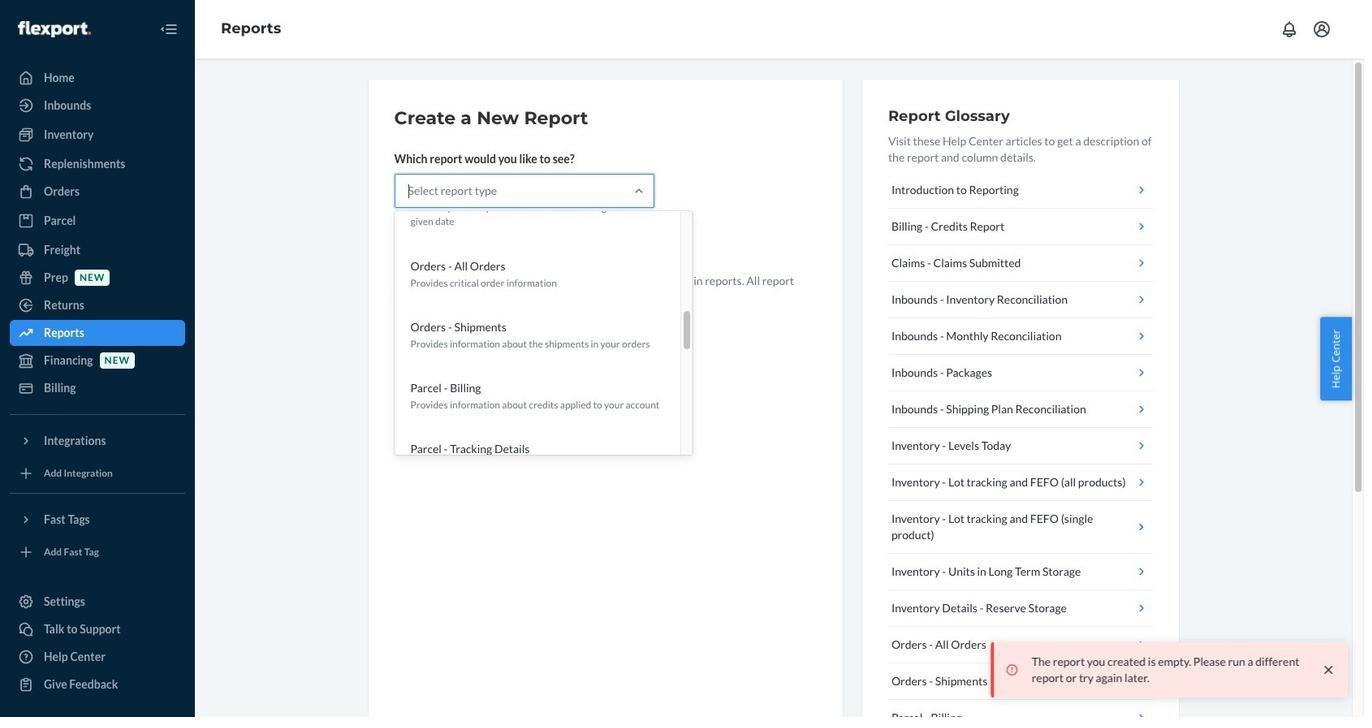 Task type: vqa. For each thing, say whether or not it's contained in the screenshot.
topmost INBOUND
no



Task type: describe. For each thing, give the bounding box(es) containing it.
close toast image
[[1314, 662, 1330, 678]]

open notifications image
[[1280, 19, 1300, 39]]



Task type: locate. For each thing, give the bounding box(es) containing it.
close navigation image
[[159, 19, 179, 39]]

open account menu image
[[1313, 19, 1332, 39]]

flexport logo image
[[18, 21, 91, 37]]



